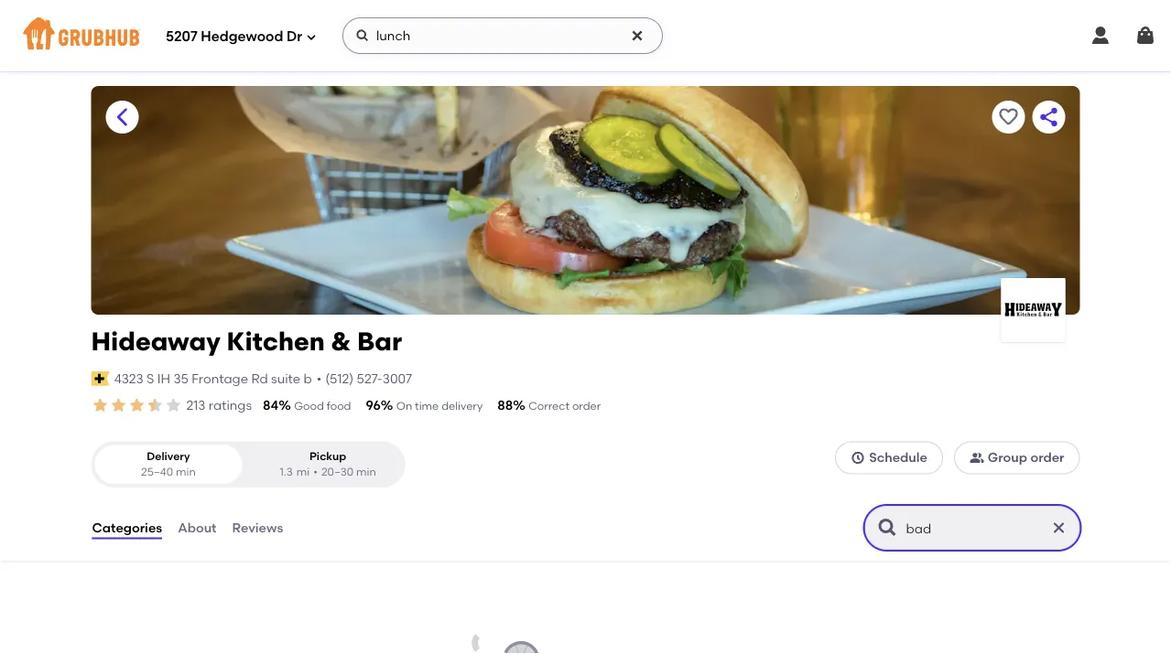 Task type: vqa. For each thing, say whether or not it's contained in the screenshot.
option group on the bottom of the page
yes



Task type: describe. For each thing, give the bounding box(es) containing it.
0 horizontal spatial svg image
[[306, 32, 317, 43]]

x icon image
[[1050, 519, 1068, 538]]

4323
[[114, 371, 143, 387]]

b
[[304, 371, 312, 387]]

rd
[[251, 371, 268, 387]]

on time delivery
[[396, 400, 483, 413]]

subscription pass image
[[91, 372, 110, 386]]

Search for food, convenience, alcohol... search field
[[342, 17, 663, 54]]

svg image inside schedule button
[[851, 451, 865, 465]]

group
[[988, 450, 1027, 466]]

correct order
[[529, 400, 601, 413]]

main navigation navigation
[[0, 0, 1171, 71]]

84
[[263, 398, 279, 413]]

categories button
[[91, 495, 163, 561]]

s
[[147, 371, 154, 387]]

3007
[[383, 371, 412, 387]]

96
[[366, 398, 381, 413]]

0 vertical spatial •
[[317, 371, 322, 387]]

hedgewood
[[201, 29, 283, 45]]

(512) 527-3007 button
[[325, 370, 412, 388]]

group order button
[[954, 442, 1080, 475]]

mi
[[296, 466, 310, 479]]

group order
[[988, 450, 1064, 466]]

order for correct order
[[572, 400, 601, 413]]

share icon image
[[1038, 106, 1060, 128]]

save this restaurant button
[[992, 101, 1025, 134]]

schedule
[[869, 450, 927, 466]]

1.3
[[280, 466, 293, 479]]

on
[[396, 400, 412, 413]]

good
[[294, 400, 324, 413]]

delivery 25–40 min
[[141, 450, 196, 479]]

Search Hideaway Kitchen & Bar search field
[[904, 520, 1044, 538]]

213
[[186, 398, 206, 413]]

min inside pickup 1.3 mi • 20–30 min
[[356, 466, 376, 479]]

no search results image
[[380, 635, 563, 655]]

about
[[178, 521, 217, 536]]

about button
[[177, 495, 218, 561]]

order for group order
[[1031, 450, 1064, 466]]



Task type: locate. For each thing, give the bounding box(es) containing it.
bar
[[357, 326, 402, 357]]

0 vertical spatial order
[[572, 400, 601, 413]]

1 horizontal spatial min
[[356, 466, 376, 479]]

0 horizontal spatial min
[[176, 466, 196, 479]]

categories
[[92, 521, 162, 536]]

• right mi at the left bottom of page
[[313, 466, 318, 479]]

delivery
[[442, 400, 483, 413]]

svg image
[[1135, 25, 1157, 47], [355, 28, 370, 43], [851, 451, 865, 465]]

1 vertical spatial order
[[1031, 450, 1064, 466]]

1 horizontal spatial svg image
[[630, 28, 645, 43]]

&
[[331, 326, 351, 357]]

1 horizontal spatial svg image
[[851, 451, 865, 465]]

pickup 1.3 mi • 20–30 min
[[280, 450, 376, 479]]

1 min from the left
[[176, 466, 196, 479]]

frontage
[[192, 371, 248, 387]]

4323 s ih 35 frontage rd suite b button
[[113, 369, 313, 389]]

caret left icon image
[[111, 106, 133, 128]]

good food
[[294, 400, 351, 413]]

dr
[[287, 29, 302, 45]]

• inside pickup 1.3 mi • 20–30 min
[[313, 466, 318, 479]]

0 horizontal spatial order
[[572, 400, 601, 413]]

hideaway
[[91, 326, 221, 357]]

food
[[327, 400, 351, 413]]

save this restaurant image
[[998, 106, 1020, 128]]

2 horizontal spatial svg image
[[1135, 25, 1157, 47]]

0 horizontal spatial svg image
[[355, 28, 370, 43]]

search icon image
[[877, 517, 899, 539]]

order right correct
[[572, 400, 601, 413]]

time
[[415, 400, 439, 413]]

• (512) 527-3007
[[317, 371, 412, 387]]

schedule button
[[835, 442, 943, 475]]

order right 'group'
[[1031, 450, 1064, 466]]

reviews
[[232, 521, 283, 536]]

star icon image
[[91, 396, 109, 415], [109, 396, 128, 415], [128, 396, 146, 415], [146, 396, 164, 415], [146, 396, 164, 415], [164, 396, 183, 415]]

2 min from the left
[[356, 466, 376, 479]]

(512)
[[325, 371, 354, 387]]

35
[[173, 371, 189, 387]]

1 vertical spatial •
[[313, 466, 318, 479]]

hideaway kitchen & bar
[[91, 326, 402, 357]]

reviews button
[[231, 495, 284, 561]]

people icon image
[[970, 451, 984, 465]]

2 horizontal spatial svg image
[[1090, 25, 1112, 47]]

5207
[[166, 29, 198, 45]]

min inside delivery 25–40 min
[[176, 466, 196, 479]]

option group
[[91, 442, 405, 488]]

4323 s ih 35 frontage rd suite b
[[114, 371, 312, 387]]

svg image
[[1090, 25, 1112, 47], [630, 28, 645, 43], [306, 32, 317, 43]]

1 horizontal spatial order
[[1031, 450, 1064, 466]]

213 ratings
[[186, 398, 252, 413]]

5207 hedgewood dr
[[166, 29, 302, 45]]

min down delivery on the bottom
[[176, 466, 196, 479]]

527-
[[357, 371, 383, 387]]

min
[[176, 466, 196, 479], [356, 466, 376, 479]]

25–40
[[141, 466, 173, 479]]

correct
[[529, 400, 570, 413]]

ratings
[[209, 398, 252, 413]]

order inside button
[[1031, 450, 1064, 466]]

•
[[317, 371, 322, 387], [313, 466, 318, 479]]

hideaway kitchen & bar logo image
[[1001, 278, 1065, 342]]

option group containing delivery 25–40 min
[[91, 442, 405, 488]]

order
[[572, 400, 601, 413], [1031, 450, 1064, 466]]

• right b
[[317, 371, 322, 387]]

min right 20–30
[[356, 466, 376, 479]]

pickup
[[309, 450, 346, 463]]

delivery
[[147, 450, 190, 463]]

20–30
[[321, 466, 354, 479]]

suite
[[271, 371, 301, 387]]

ih
[[157, 371, 170, 387]]

88
[[497, 398, 513, 413]]

kitchen
[[227, 326, 325, 357]]



